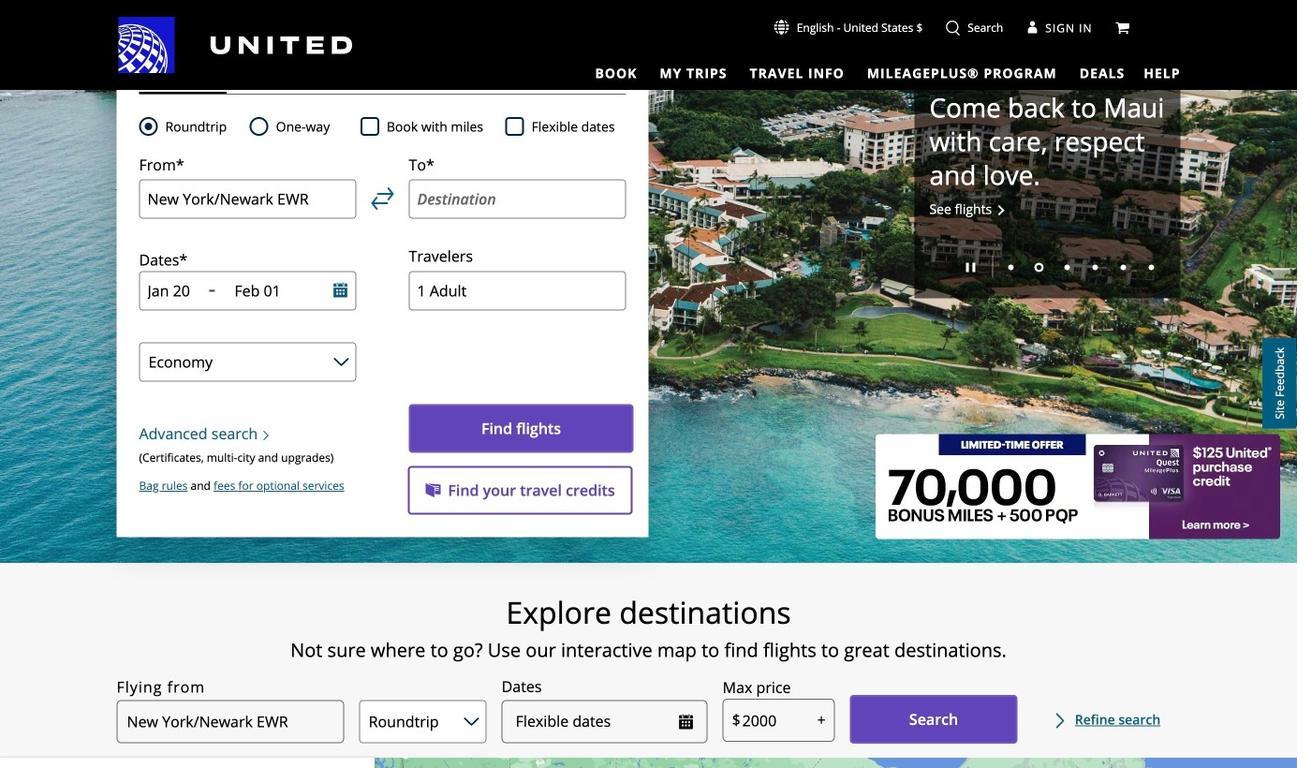Task type: vqa. For each thing, say whether or not it's contained in the screenshot.
topmost 'tab list'
no



Task type: describe. For each thing, give the bounding box(es) containing it.
Flying from text field
[[117, 700, 344, 743]]

Origin text field
[[139, 179, 357, 219]]

reverse origin and destination image
[[372, 187, 394, 210]]

tab list up heading level 3 search and book a hotel tab
[[117, 1, 649, 46]]

tab list up book with miles element
[[139, 59, 626, 95]]

Departure text field
[[148, 281, 201, 301]]

book with miles element
[[361, 115, 506, 138]]

heading level 2 check in a flight tab
[[383, 1, 516, 46]]

flexible dates image
[[679, 714, 694, 729]]

pause image
[[967, 263, 976, 272]]

round trip flight search element
[[158, 115, 227, 138]]

map region
[[0, 758, 1298, 768]]



Task type: locate. For each thing, give the bounding box(es) containing it.
slide 6 of 6 image
[[1149, 265, 1155, 270]]

one way flight search element
[[269, 115, 330, 138]]

None text field
[[723, 699, 835, 742]]

view cart, click to view list of recently searched saved trips. image
[[1116, 20, 1131, 35]]

currently in english united states	$ enter to change image
[[775, 20, 790, 35]]

main content
[[0, 0, 1298, 768]]

heading level 3 search and book a hotel tab
[[315, 62, 402, 93]]

navigation
[[0, 16, 1298, 84]]

heading level 3 search and book a united vacation. tab
[[227, 62, 315, 93]]

slide 1 of 6 image
[[1009, 265, 1014, 270]]

slide 2 of 6 image
[[1035, 263, 1044, 272]]

not sure where to go? use our interactive map to find flights to great destinations. element
[[0, 639, 1298, 662]]

slide 5 of 6 image
[[1121, 265, 1127, 270]]

tab list
[[117, 1, 649, 46], [584, 57, 1129, 84], [139, 59, 626, 95]]

carousel buttons element
[[930, 249, 1166, 283]]

Destination text field
[[409, 179, 626, 219]]

slide 3 of 6 image
[[1065, 265, 1071, 270]]

heading level 3 search and reserve a car tab
[[402, 62, 490, 93]]

slide 4 of 6 image
[[1093, 265, 1099, 270]]

tab list down currently in english united states	$ enter to change image at the right top
[[584, 57, 1129, 84]]

Return text field
[[235, 281, 308, 301]]

flying from element
[[117, 676, 205, 698]]

explore destinations element
[[0, 594, 1298, 632]]

united logo link to homepage image
[[119, 17, 353, 73]]

please enter the max price in the input text or tab to access the slider to set the max price. element
[[723, 677, 791, 699]]



